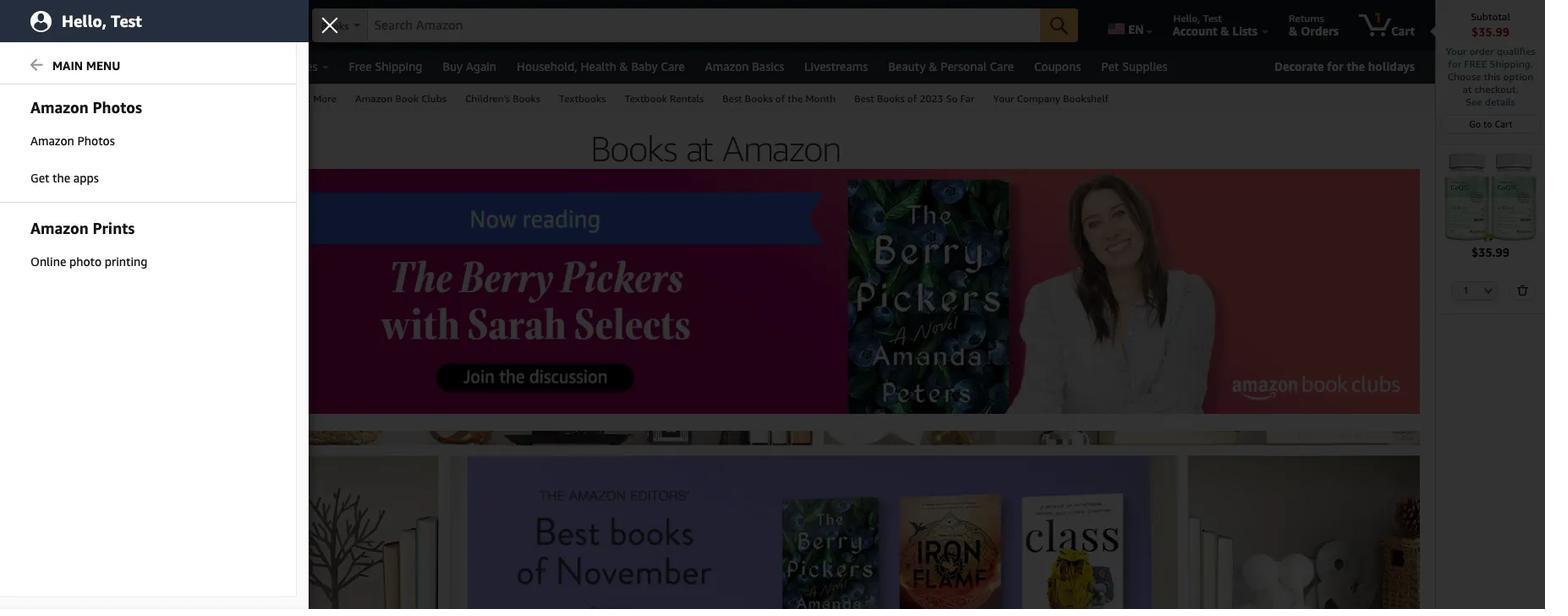 Task type: locate. For each thing, give the bounding box(es) containing it.
books down household,
[[513, 92, 540, 105]]

holiday
[[75, 59, 116, 74]]

1 horizontal spatial textbook rentals
[[625, 92, 704, 105]]

1 horizontal spatial your
[[1446, 45, 1467, 58]]

search
[[117, 92, 148, 105]]

& right beauty
[[929, 59, 938, 74]]

amazon up the 'popular in books'
[[30, 134, 74, 148]]

$35.99 down 'subtotal'
[[1472, 25, 1510, 39]]

1 left dropdown image
[[1464, 285, 1469, 296]]

apps
[[73, 171, 99, 185]]

books%20at%20amazon image
[[362, 123, 1073, 169]]

amazon inside amazon basics link
[[705, 59, 749, 74]]

books down school on the left top of the page
[[71, 252, 100, 264]]

0 horizontal spatial children's books link
[[24, 252, 100, 264]]

1 horizontal spatial for
[[1448, 58, 1462, 70]]

0 vertical spatial amazon
[[705, 59, 749, 74]]

to down books in spanish link
[[49, 237, 58, 249]]

1 horizontal spatial textbook rentals link
[[615, 85, 713, 111]]

& left more
[[303, 92, 310, 105]]

amazon left book
[[355, 92, 393, 105]]

of
[[775, 92, 785, 105], [907, 92, 917, 105]]

1 vertical spatial amazon
[[355, 92, 393, 105]]

sellers
[[270, 92, 300, 105]]

0 vertical spatial children's books link
[[456, 85, 550, 111]]

1 horizontal spatial to
[[185, 12, 195, 25]]

printing
[[105, 255, 147, 269]]

Search Amazon text field
[[368, 9, 1041, 41]]

$35.99 up dropdown image
[[1472, 245, 1510, 259]]

hello, test up menu on the left top of the page
[[62, 11, 142, 30]]

your left company
[[993, 92, 1014, 105]]

2 amazon from the top
[[30, 219, 89, 238]]

livestreams link
[[795, 55, 878, 79]]

free
[[1464, 58, 1487, 70]]

of left 2023
[[907, 92, 917, 105]]

test left lists
[[1203, 12, 1222, 25]]

$35.99 inside subtotal $35.99
[[1472, 25, 1510, 39]]

books down apps
[[74, 191, 102, 203]]

amazon inside amazon photos link
[[30, 134, 74, 148]]

children's
[[465, 92, 510, 105], [24, 252, 69, 264]]

children's books link down again
[[456, 85, 550, 111]]

3 best from the left
[[855, 92, 874, 105]]

0 vertical spatial textbook rentals link
[[615, 85, 713, 111]]

decorate for the holidays link
[[1268, 56, 1422, 78]]

books in spanish link
[[24, 222, 102, 233]]

so
[[946, 92, 958, 105]]

1 horizontal spatial hello,
[[1174, 12, 1201, 25]]

coupons link
[[1024, 55, 1091, 79]]

0 vertical spatial the
[[1347, 59, 1365, 74]]

1 horizontal spatial rentals
[[670, 92, 704, 105]]

spanish
[[65, 222, 102, 233]]

personal
[[941, 59, 987, 74]]

&
[[1221, 24, 1230, 38], [1289, 24, 1298, 38], [620, 59, 628, 74], [929, 59, 938, 74], [303, 92, 310, 105]]

test
[[111, 11, 142, 30], [1203, 12, 1222, 25]]

1 vertical spatial children's books link
[[24, 252, 100, 264]]

amazon left basics
[[705, 59, 749, 74]]

online photo printing link
[[0, 244, 296, 280]]

1 horizontal spatial amazon
[[355, 92, 393, 105]]

account & lists
[[1173, 24, 1258, 38]]

of for 2023
[[907, 92, 917, 105]]

amazon photos
[[30, 134, 115, 148]]

1 vertical spatial children's
[[24, 252, 69, 264]]

best books of the month link
[[713, 85, 845, 111]]

test up deals
[[111, 11, 142, 30]]

1 horizontal spatial care
[[990, 59, 1014, 74]]

in for books
[[55, 222, 63, 233]]

coq10 600mg softgels | high absorption coq10 ubiquinol supplement | reduced form enhanced with vitamin e &amp; omega 3 6 9 | antioxidant powerhouse good for health | 120 softgels image
[[1444, 151, 1537, 244]]

& left orders
[[1289, 24, 1298, 38]]

to inside go to cart link
[[1484, 118, 1493, 129]]

test inside 'navigation' navigation
[[1203, 12, 1222, 25]]

1 vertical spatial your
[[993, 92, 1014, 105]]

buy
[[443, 59, 463, 74]]

amazon inside amazon book clubs "link"
[[355, 92, 393, 105]]

books inside search field
[[321, 19, 349, 32]]

1 horizontal spatial textbook
[[625, 92, 667, 105]]

of down basics
[[775, 92, 785, 105]]

care right 'baby'
[[661, 59, 685, 74]]

textbooks
[[559, 92, 606, 105]]

0 horizontal spatial hello,
[[62, 11, 107, 30]]

1 horizontal spatial of
[[907, 92, 917, 105]]

amazon image
[[19, 15, 101, 41]]

in inside books in spanish back to school books children's books award winners
[[55, 222, 63, 233]]

0 vertical spatial cart
[[1391, 24, 1415, 38]]

0 horizontal spatial to
[[49, 237, 58, 249]]

checkout.
[[1475, 83, 1519, 96]]

amazon photos link
[[0, 123, 296, 159]]

amazon prints
[[30, 219, 135, 238]]

2 vertical spatial amazon
[[30, 134, 74, 148]]

0 vertical spatial in
[[59, 173, 69, 185]]

advanced search
[[70, 92, 148, 105]]

0 horizontal spatial textbook rentals
[[24, 584, 102, 595]]

best
[[247, 92, 267, 105], [723, 92, 742, 105], [855, 92, 874, 105]]

the up halloween books
[[53, 171, 70, 185]]

best inside best books of the month link
[[723, 92, 742, 105]]

supplies
[[1122, 59, 1168, 74]]

2 best from the left
[[723, 92, 742, 105]]

winners
[[55, 267, 92, 279]]

your company bookshelf link
[[984, 85, 1118, 111]]

dropdown image
[[1485, 287, 1493, 294]]

& inside beauty & personal care link
[[929, 59, 938, 74]]

hello, inside 'navigation' navigation
[[1174, 12, 1201, 25]]

1 vertical spatial cart
[[1495, 118, 1513, 129]]

en link
[[1098, 4, 1160, 47]]

0 horizontal spatial your
[[993, 92, 1014, 105]]

& left 'baby'
[[620, 59, 628, 74]]

0 vertical spatial 1
[[1374, 9, 1382, 26]]

0 vertical spatial your
[[1446, 45, 1467, 58]]

0 vertical spatial to
[[185, 12, 195, 25]]

halloween
[[24, 191, 71, 203]]

textbook rentals inside 'navigation' navigation
[[625, 92, 704, 105]]

0 horizontal spatial rentals
[[67, 584, 102, 595]]

0 horizontal spatial hello, test
[[62, 11, 142, 30]]

hello, test link
[[0, 0, 309, 42]]

in up 'back to school books' "link"
[[55, 222, 63, 233]]

1 vertical spatial to
[[1484, 118, 1493, 129]]

to left los
[[185, 12, 195, 25]]

best left sellers
[[247, 92, 267, 105]]

1 horizontal spatial children's
[[465, 92, 510, 105]]

books up printing
[[94, 237, 122, 249]]

books down beauty
[[877, 92, 905, 105]]

best inside best books of 2023 so far link
[[855, 92, 874, 105]]

halloween books link
[[24, 191, 102, 203]]

1 care from the left
[[661, 59, 685, 74]]

0 horizontal spatial the
[[53, 171, 70, 185]]

best for best books of 2023 so far
[[855, 92, 874, 105]]

qualifies
[[1497, 45, 1536, 58]]

hello, right en
[[1174, 12, 1201, 25]]

& left lists
[[1221, 24, 1230, 38]]

navigation navigation
[[0, 0, 1545, 610]]

0 vertical spatial children's
[[465, 92, 510, 105]]

children's books link
[[456, 85, 550, 111], [24, 252, 100, 264]]

rentals
[[670, 92, 704, 105], [67, 584, 102, 595]]

buy again link
[[433, 55, 507, 79]]

best down amazon basics link
[[723, 92, 742, 105]]

0 horizontal spatial 1
[[1374, 9, 1382, 26]]

baby
[[631, 59, 658, 74]]

children's inside books in spanish back to school books children's books award winners
[[24, 252, 69, 264]]

angeles
[[216, 12, 252, 25]]

1 horizontal spatial hello, test
[[1174, 12, 1222, 25]]

pet supplies
[[1101, 59, 1168, 74]]

amazon book clubs link
[[346, 85, 456, 111]]

amazon for amazon photos
[[30, 98, 89, 117]]

best books of the month
[[723, 92, 836, 105]]

1 vertical spatial amazon
[[30, 219, 89, 238]]

0 horizontal spatial textbook rentals link
[[24, 584, 102, 595]]

book
[[395, 92, 419, 105]]

care
[[661, 59, 685, 74], [990, 59, 1014, 74]]

1 of from the left
[[775, 92, 785, 105]]

2 vertical spatial to
[[49, 237, 58, 249]]

best inside best sellers & more link
[[247, 92, 267, 105]]

textbook rentals link
[[615, 85, 713, 111], [24, 584, 102, 595]]

1 vertical spatial 1
[[1464, 285, 1469, 296]]

amazon basics
[[705, 59, 784, 74]]

& inside returns & orders
[[1289, 24, 1298, 38]]

amazon for amazon photos
[[30, 134, 74, 148]]

1 up 'holidays'
[[1374, 9, 1382, 26]]

None submit
[[1041, 8, 1079, 42]]

month
[[806, 92, 836, 105]]

2 horizontal spatial amazon
[[705, 59, 749, 74]]

0 horizontal spatial for
[[1327, 59, 1344, 74]]

your order qualifies for free shipping. choose this option at checkout. see details
[[1446, 45, 1536, 108]]

2 of from the left
[[907, 92, 917, 105]]

prints
[[93, 219, 135, 238]]

1 horizontal spatial the
[[788, 92, 803, 105]]

to right go
[[1484, 118, 1493, 129]]

in up halloween books
[[59, 173, 69, 185]]

1 horizontal spatial best
[[723, 92, 742, 105]]

1 amazon from the top
[[30, 98, 89, 117]]

& inside best sellers & more link
[[303, 92, 310, 105]]

2 horizontal spatial to
[[1484, 118, 1493, 129]]

textbook rentals
[[625, 92, 704, 105], [24, 584, 102, 595]]

beauty & personal care
[[889, 59, 1014, 74]]

0 horizontal spatial care
[[661, 59, 685, 74]]

your inside your order qualifies for free shipping. choose this option at checkout. see details
[[1446, 45, 1467, 58]]

amazon photos
[[30, 98, 142, 117]]

best down livestreams link
[[855, 92, 874, 105]]

0 vertical spatial textbook rentals
[[625, 92, 704, 105]]

for right decorate
[[1327, 59, 1344, 74]]

0 horizontal spatial amazon
[[30, 134, 74, 148]]

clubs
[[421, 92, 447, 105]]

0 vertical spatial textbook
[[625, 92, 667, 105]]

0 horizontal spatial of
[[775, 92, 785, 105]]

back to school books link
[[24, 237, 122, 249]]

children's books link up award winners link
[[24, 252, 100, 264]]

account
[[1173, 24, 1218, 38]]

books up "free"
[[321, 19, 349, 32]]

children's up award
[[24, 252, 69, 264]]

amazon
[[705, 59, 749, 74], [355, 92, 393, 105], [30, 134, 74, 148]]

textbook
[[625, 92, 667, 105], [24, 584, 64, 595]]

1 vertical spatial textbook
[[24, 584, 64, 595]]

0 horizontal spatial children's
[[24, 252, 69, 264]]

cart down 'details'
[[1495, 118, 1513, 129]]

2 vertical spatial the
[[53, 171, 70, 185]]

0 vertical spatial rentals
[[670, 92, 704, 105]]

1 horizontal spatial children's books link
[[456, 85, 550, 111]]

0 vertical spatial $35.99
[[1472, 25, 1510, 39]]

the left 'holidays'
[[1347, 59, 1365, 74]]

see details link
[[1445, 96, 1537, 108]]

for left 'free'
[[1448, 58, 1462, 70]]

1 vertical spatial in
[[55, 222, 63, 233]]

the left month
[[788, 92, 803, 105]]

main menu link
[[0, 48, 296, 85]]

& for beauty
[[929, 59, 938, 74]]

this
[[1484, 70, 1501, 83]]

0 vertical spatial amazon
[[30, 98, 89, 117]]

to
[[185, 12, 195, 25], [1484, 118, 1493, 129], [49, 237, 58, 249]]

go
[[1469, 118, 1481, 129]]

2 horizontal spatial best
[[855, 92, 874, 105]]

rentals inside textbook rentals link
[[670, 92, 704, 105]]

1 vertical spatial $35.99
[[1472, 245, 1510, 259]]

hello, inside hello, test link
[[62, 11, 107, 30]]

your for your order qualifies for free shipping. choose this option at checkout. see details
[[1446, 45, 1467, 58]]

hello, up main menu
[[62, 11, 107, 30]]

to inside delivering to los angeles 90005 update location
[[185, 12, 195, 25]]

0 horizontal spatial best
[[247, 92, 267, 105]]

1 horizontal spatial cart
[[1495, 118, 1513, 129]]

your left the order
[[1446, 45, 1467, 58]]

all button
[[13, 51, 62, 84]]

children's down again
[[465, 92, 510, 105]]

hello, test left lists
[[1174, 12, 1222, 25]]

1 vertical spatial textbook rentals link
[[24, 584, 102, 595]]

cart
[[1391, 24, 1415, 38], [1495, 118, 1513, 129]]

& for account
[[1221, 24, 1230, 38]]

1 horizontal spatial test
[[1203, 12, 1222, 25]]

cart up 'holidays'
[[1391, 24, 1415, 38]]

care right personal
[[990, 59, 1014, 74]]

back
[[24, 237, 46, 249]]

for
[[1448, 58, 1462, 70], [1327, 59, 1344, 74]]

1 best from the left
[[247, 92, 267, 105]]



Task type: describe. For each thing, give the bounding box(es) containing it.
subtotal $35.99
[[1471, 10, 1511, 39]]

0 horizontal spatial test
[[111, 11, 142, 30]]

popular
[[15, 173, 56, 185]]

advanced
[[70, 92, 114, 105]]

coupons
[[1034, 59, 1081, 74]]

free shipping
[[349, 59, 422, 74]]

for inside your order qualifies for free shipping. choose this option at checkout. see details
[[1448, 58, 1462, 70]]

beauty
[[889, 59, 926, 74]]

decorate
[[1275, 59, 1324, 74]]

livestreams
[[805, 59, 868, 74]]

photos
[[77, 134, 115, 148]]

now reading. bright young women with sarah selects. join the discussion. image
[[195, 169, 1420, 414]]

free shipping link
[[339, 55, 433, 79]]

los
[[198, 12, 213, 25]]

2023
[[920, 92, 944, 105]]

beauty & personal care link
[[878, 55, 1024, 79]]

all
[[39, 60, 54, 74]]

best for best books of the month
[[723, 92, 742, 105]]

holidays
[[1368, 59, 1415, 74]]

books link
[[13, 85, 60, 111]]

halloween books
[[24, 191, 102, 203]]

books up back
[[24, 222, 52, 233]]

groceries link
[[258, 55, 339, 79]]

advanced search link
[[60, 85, 157, 111]]

amazon for amazon prints
[[30, 219, 89, 238]]

& for returns
[[1289, 24, 1298, 38]]

children's books link for the textbooks link
[[456, 85, 550, 111]]

amazon for amazon book clubs
[[355, 92, 393, 105]]

free
[[349, 59, 372, 74]]

your company bookshelf
[[993, 92, 1109, 105]]

1 vertical spatial rentals
[[67, 584, 102, 595]]

en
[[1129, 22, 1144, 36]]

best books of 2023 so far
[[855, 92, 975, 105]]

see
[[1466, 96, 1483, 108]]

far
[[961, 92, 975, 105]]

delivering to los angeles 90005 update location
[[136, 12, 285, 38]]

1 vertical spatial textbook rentals
[[24, 584, 102, 595]]

pet supplies link
[[1091, 55, 1178, 79]]

best books of 2023 so far link
[[845, 85, 984, 111]]

main
[[52, 58, 83, 73]]

textbooks link
[[550, 85, 615, 111]]

1 horizontal spatial 1
[[1464, 285, 1469, 296]]

award winners link
[[24, 267, 92, 279]]

to for go to cart
[[1484, 118, 1493, 129]]

amazon for amazon basics
[[705, 59, 749, 74]]

award
[[24, 267, 52, 279]]

popular in books
[[15, 173, 106, 185]]

to inside books in spanish back to school books children's books award winners
[[49, 237, 58, 249]]

of for the
[[775, 92, 785, 105]]

books down basics
[[745, 92, 773, 105]]

0 horizontal spatial cart
[[1391, 24, 1415, 38]]

photo
[[69, 255, 102, 269]]

books down the all button
[[22, 92, 51, 105]]

again
[[466, 59, 497, 74]]

bookshelf
[[1063, 92, 1109, 105]]

decorate for the holidays
[[1275, 59, 1415, 74]]

hello, test inside 'navigation' navigation
[[1174, 12, 1222, 25]]

returns & orders
[[1289, 12, 1339, 38]]

health
[[581, 59, 617, 74]]

online
[[30, 255, 66, 269]]

delivering
[[136, 12, 183, 25]]

your for your company bookshelf
[[993, 92, 1014, 105]]

get
[[30, 171, 49, 185]]

more
[[313, 92, 337, 105]]

online photo printing
[[30, 255, 147, 269]]

0 horizontal spatial textbook
[[24, 584, 64, 595]]

children's inside 'navigation' navigation
[[465, 92, 510, 105]]

at
[[1463, 83, 1472, 96]]

update
[[136, 24, 177, 38]]

household,
[[517, 59, 578, 74]]

groceries
[[268, 59, 318, 74]]

textbook inside 'navigation' navigation
[[625, 92, 667, 105]]

90005
[[255, 12, 285, 25]]

2 horizontal spatial the
[[1347, 59, 1365, 74]]

get the apps link
[[0, 161, 296, 196]]

1 vertical spatial the
[[788, 92, 803, 105]]

orders
[[1301, 24, 1339, 38]]

holiday deals
[[75, 59, 148, 74]]

lists
[[1233, 24, 1258, 38]]

deals
[[119, 59, 148, 74]]

to for delivering to los angeles 90005 update location
[[185, 12, 195, 25]]

in for popular
[[59, 173, 69, 185]]

best sellers & more link
[[238, 85, 346, 111]]

household, health & baby care link
[[507, 55, 695, 79]]

Books search field
[[312, 8, 1079, 44]]

option
[[1504, 70, 1534, 83]]

best books of november image
[[195, 431, 1420, 610]]

returns
[[1289, 12, 1325, 25]]

location
[[180, 24, 225, 38]]

best for best sellers & more
[[247, 92, 267, 105]]

& inside household, health & baby care link
[[620, 59, 628, 74]]

2 care from the left
[[990, 59, 1014, 74]]

amazon basics link
[[695, 55, 795, 79]]

company
[[1017, 92, 1061, 105]]

children's books link for award winners link
[[24, 252, 100, 264]]

subtotal
[[1471, 10, 1511, 23]]

go to cart
[[1469, 118, 1513, 129]]

books up halloween books
[[72, 173, 106, 185]]

none submit inside the books search field
[[1041, 8, 1079, 42]]

delete image
[[1517, 285, 1529, 296]]

books in spanish back to school books children's books award winners
[[24, 222, 122, 279]]

basics
[[752, 59, 784, 74]]

holiday deals link
[[65, 55, 158, 79]]



Task type: vqa. For each thing, say whether or not it's contained in the screenshot.
Amazon IMAGE at the left top
yes



